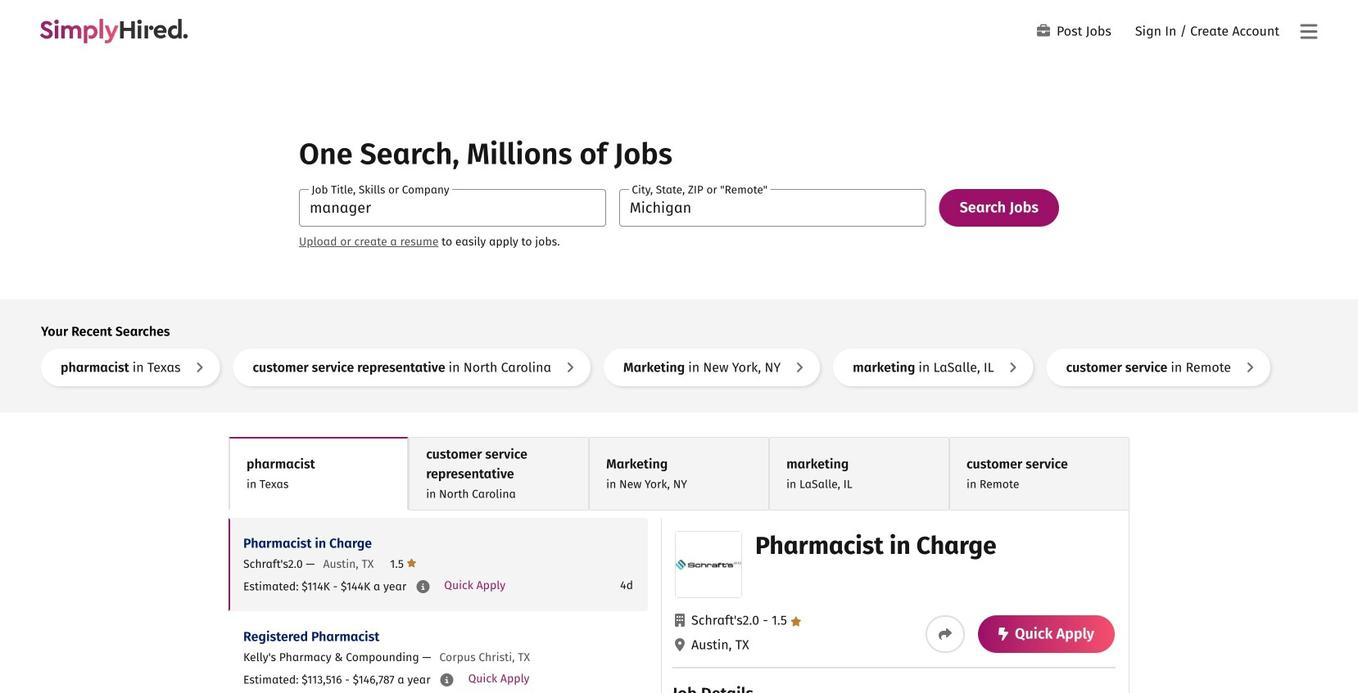 Task type: locate. For each thing, give the bounding box(es) containing it.
pharmacist in charge element
[[661, 518, 1129, 694]]

1 horizontal spatial star image
[[791, 617, 802, 627]]

0 vertical spatial 1.5 out of 5 stars element
[[390, 557, 417, 571]]

building image
[[675, 614, 685, 627]]

1 horizontal spatial 1.5 out of 5 stars element
[[759, 613, 802, 629]]

main menu image
[[1300, 22, 1317, 41]]

1.5 out of 5 stars element
[[390, 557, 417, 571], [759, 613, 802, 629]]

tab list
[[229, 437, 1130, 511]]

star image
[[407, 557, 417, 570], [791, 617, 802, 627]]

None text field
[[299, 189, 606, 227]]

share this job image
[[939, 628, 952, 641]]

None text field
[[619, 189, 926, 227]]

1 vertical spatial 1.5 out of 5 stars element
[[759, 613, 802, 629]]

0 horizontal spatial star image
[[407, 557, 417, 570]]

star image for the left 1.5 out of 5 stars element
[[407, 557, 417, 570]]

0 vertical spatial star image
[[407, 557, 417, 570]]

job salary disclaimer image
[[440, 674, 453, 687]]

star image for 1.5 out of 5 stars element in pharmacist in charge element
[[791, 617, 802, 627]]

list
[[229, 518, 648, 694]]

1 vertical spatial star image
[[791, 617, 802, 627]]

location dot image
[[675, 639, 685, 652]]

None field
[[299, 189, 606, 227], [619, 189, 926, 227], [299, 189, 606, 227], [619, 189, 926, 227]]

angle right image
[[195, 361, 204, 374], [566, 361, 574, 374], [1009, 361, 1017, 374], [1246, 361, 1254, 374]]



Task type: vqa. For each thing, say whether or not it's contained in the screenshot.
Sponsored Jobs Disclaimer icon
no



Task type: describe. For each thing, give the bounding box(es) containing it.
1 angle right image from the left
[[195, 361, 204, 374]]

job salary disclaimer image
[[416, 581, 429, 594]]

angle right image
[[795, 361, 804, 374]]

simplyhired logo image
[[39, 19, 188, 43]]

bolt lightning image
[[998, 628, 1008, 641]]

briefcase image
[[1037, 24, 1050, 37]]

3 angle right image from the left
[[1009, 361, 1017, 374]]

4 angle right image from the left
[[1246, 361, 1254, 374]]

0 horizontal spatial 1.5 out of 5 stars element
[[390, 557, 417, 571]]

2 angle right image from the left
[[566, 361, 574, 374]]

company logo for schraft&#39;s2.0 image
[[676, 532, 741, 598]]

1.5 out of 5 stars element inside pharmacist in charge element
[[759, 613, 802, 629]]



